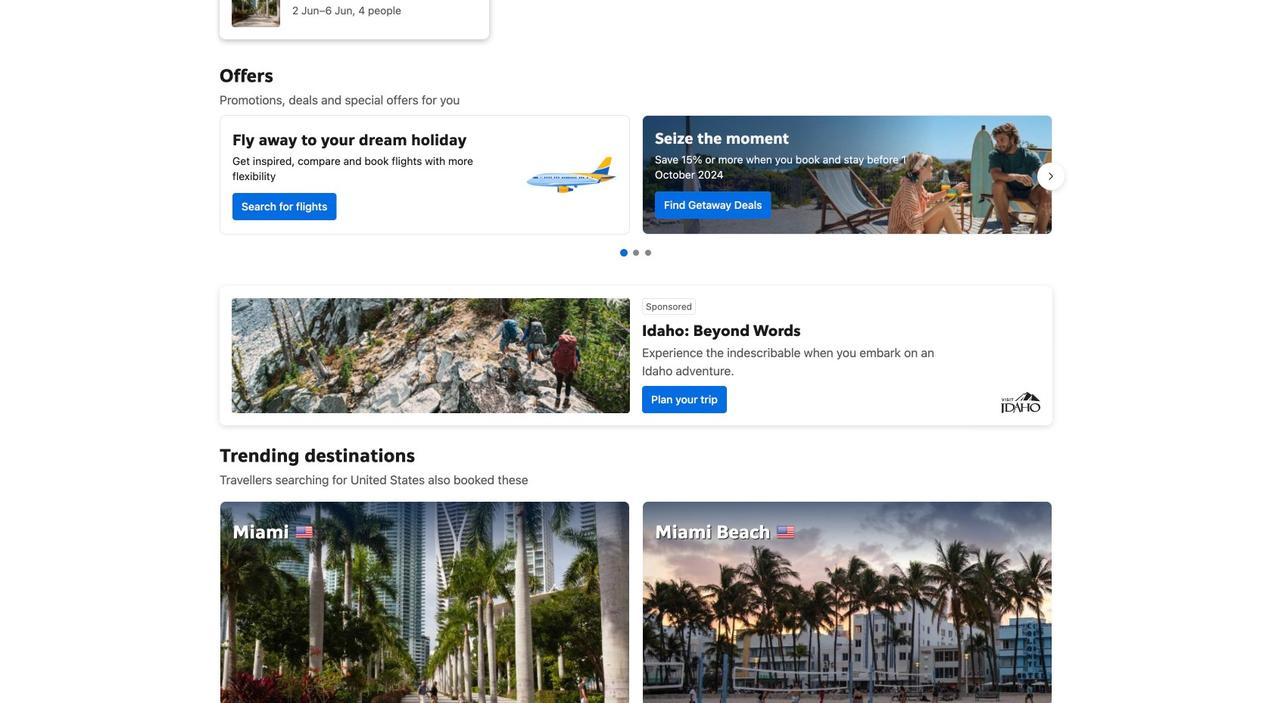 Task type: describe. For each thing, give the bounding box(es) containing it.
advertisement element
[[220, 286, 1053, 426]]



Task type: vqa. For each thing, say whether or not it's contained in the screenshot.
Two people chatting by the pool image
yes



Task type: locate. For each thing, give the bounding box(es) containing it.
main content
[[208, 64, 1065, 704]]

two people chatting by the pool image
[[643, 116, 1052, 234]]

fly away to your dream holiday image
[[523, 128, 617, 222]]

region
[[208, 109, 1065, 244]]

progress bar
[[620, 249, 651, 257]]



